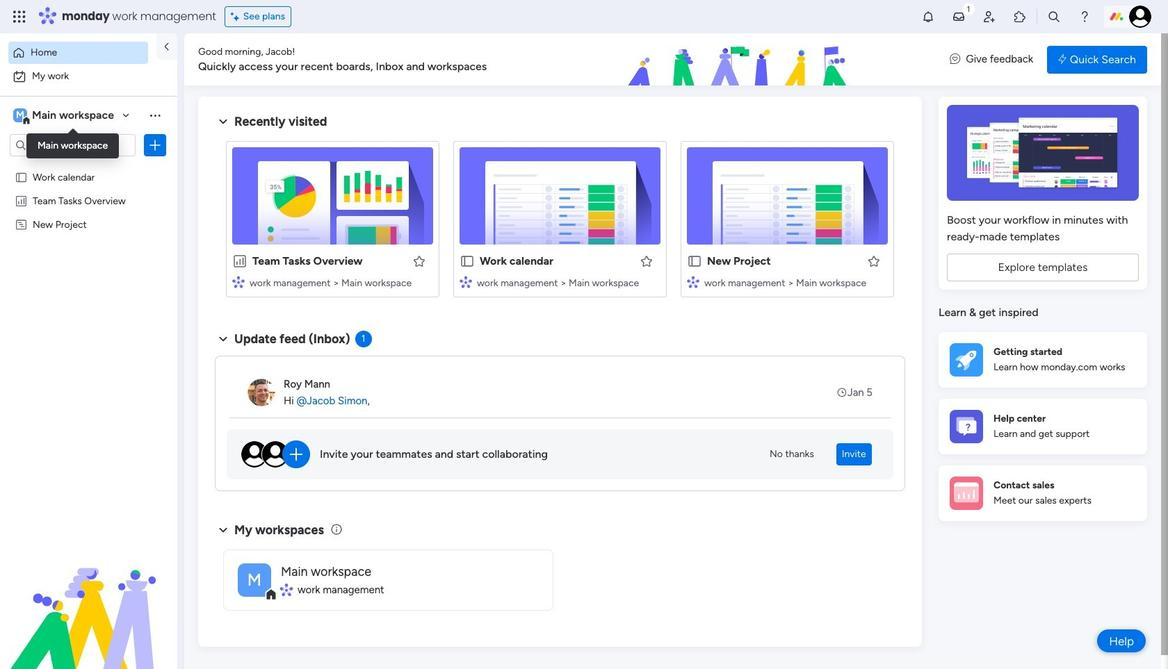Task type: locate. For each thing, give the bounding box(es) containing it.
workspace image
[[13, 108, 27, 123], [238, 563, 271, 597]]

0 horizontal spatial add to favorites image
[[412, 254, 426, 268]]

1 vertical spatial public dashboard image
[[232, 254, 248, 269]]

0 horizontal spatial workspace image
[[13, 108, 27, 123]]

search everything image
[[1047, 10, 1061, 24]]

3 add to favorites image from the left
[[867, 254, 881, 268]]

0 horizontal spatial public dashboard image
[[15, 194, 28, 207]]

2 add to favorites image from the left
[[640, 254, 654, 268]]

1 vertical spatial public board image
[[460, 254, 475, 269]]

public board image
[[15, 170, 28, 184], [460, 254, 475, 269]]

1 horizontal spatial lottie animation element
[[545, 33, 936, 86]]

2 horizontal spatial add to favorites image
[[867, 254, 881, 268]]

1 element
[[355, 331, 372, 348]]

2 vertical spatial option
[[0, 164, 177, 167]]

add to favorites image
[[412, 254, 426, 268], [640, 254, 654, 268], [867, 254, 881, 268]]

1 vertical spatial lottie animation image
[[0, 529, 177, 670]]

v2 bolt switch image
[[1058, 52, 1066, 67]]

0 vertical spatial option
[[8, 42, 148, 64]]

contact sales element
[[939, 465, 1147, 521]]

public board image
[[687, 254, 702, 269]]

lottie animation element
[[545, 33, 936, 86], [0, 529, 177, 670]]

1 vertical spatial lottie animation element
[[0, 529, 177, 670]]

lottie animation image
[[545, 33, 936, 86], [0, 529, 177, 670]]

close update feed (inbox) image
[[215, 331, 232, 348]]

1 horizontal spatial add to favorites image
[[640, 254, 654, 268]]

roy mann image
[[248, 379, 275, 407]]

close my workspaces image
[[215, 522, 232, 539]]

0 horizontal spatial lottie animation image
[[0, 529, 177, 670]]

options image
[[148, 138, 162, 152]]

0 vertical spatial public board image
[[15, 170, 28, 184]]

help image
[[1078, 10, 1092, 24]]

workspace options image
[[148, 108, 162, 122]]

0 vertical spatial lottie animation image
[[545, 33, 936, 86]]

public dashboard image inside quick search results list box
[[232, 254, 248, 269]]

option
[[8, 42, 148, 64], [8, 65, 169, 88], [0, 164, 177, 167]]

select product image
[[13, 10, 26, 24]]

workspace selection element
[[13, 107, 116, 125]]

public dashboard image
[[15, 194, 28, 207], [232, 254, 248, 269]]

list box
[[0, 162, 177, 424]]

0 vertical spatial public dashboard image
[[15, 194, 28, 207]]

1 add to favorites image from the left
[[412, 254, 426, 268]]

0 vertical spatial lottie animation element
[[545, 33, 936, 86]]

1 horizontal spatial public dashboard image
[[232, 254, 248, 269]]

help center element
[[939, 399, 1147, 454]]

1 horizontal spatial lottie animation image
[[545, 33, 936, 86]]

monday marketplace image
[[1013, 10, 1027, 24]]

notifications image
[[921, 10, 935, 24]]

1 vertical spatial option
[[8, 65, 169, 88]]

0 horizontal spatial public board image
[[15, 170, 28, 184]]

1 vertical spatial workspace image
[[238, 563, 271, 597]]



Task type: vqa. For each thing, say whether or not it's contained in the screenshot.
close my workspaces image
yes



Task type: describe. For each thing, give the bounding box(es) containing it.
add to favorites image for public dashboard icon inside quick search results list box
[[412, 254, 426, 268]]

invite members image
[[982, 10, 996, 24]]

quick search results list box
[[215, 130, 905, 314]]

getting started element
[[939, 332, 1147, 388]]

templates image image
[[951, 105, 1135, 201]]

0 vertical spatial workspace image
[[13, 108, 27, 123]]

1 horizontal spatial public board image
[[460, 254, 475, 269]]

jacob simon image
[[1129, 6, 1151, 28]]

add to favorites image for right public board icon
[[640, 254, 654, 268]]

lottie animation image for topmost lottie animation element
[[545, 33, 936, 86]]

0 horizontal spatial lottie animation element
[[0, 529, 177, 670]]

see plans image
[[231, 9, 243, 24]]

add to favorites image for public board image
[[867, 254, 881, 268]]

update feed image
[[952, 10, 966, 24]]

lottie animation image for the leftmost lottie animation element
[[0, 529, 177, 670]]

1 horizontal spatial workspace image
[[238, 563, 271, 597]]

v2 user feedback image
[[950, 52, 960, 67]]

1 image
[[962, 1, 975, 16]]

close recently visited image
[[215, 113, 232, 130]]

Search in workspace field
[[29, 137, 116, 153]]



